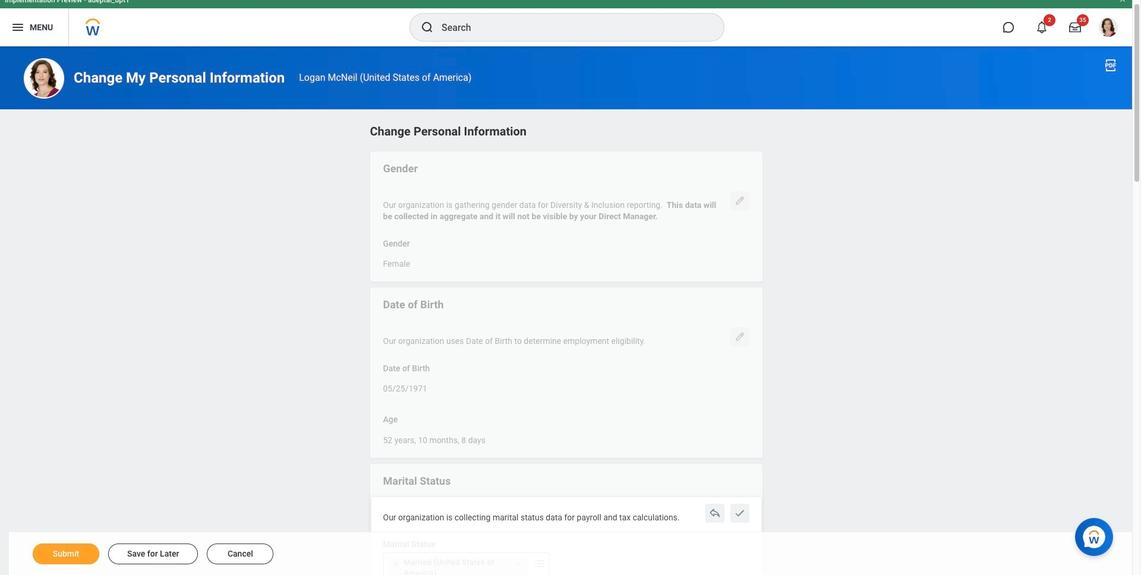 Task type: locate. For each thing, give the bounding box(es) containing it.
logan mcneil (united states of america) element
[[299, 72, 472, 83]]

married (united states of america) element
[[404, 558, 507, 575]]

married (united states of america), press delete to clear value. option
[[387, 558, 528, 575]]

edit image
[[734, 331, 746, 343]]

region
[[370, 122, 762, 575]]

Search Workday  search field
[[442, 14, 700, 40]]

banner
[[0, 0, 1132, 46]]

close environment banner image
[[1119, 0, 1126, 3]]

check image
[[734, 507, 746, 519]]

None text field
[[383, 252, 410, 273], [383, 377, 427, 398], [383, 252, 410, 273], [383, 377, 427, 398]]

None text field
[[383, 429, 486, 449]]

x small image
[[390, 559, 402, 571]]

employee's photo (logan mcneil) image
[[24, 58, 64, 99]]

main content
[[0, 46, 1132, 575]]



Task type: vqa. For each thing, say whether or not it's contained in the screenshot.
THE LOGAN MCNEIL (UNITED STATES OF AMERICA) element
yes



Task type: describe. For each thing, give the bounding box(es) containing it.
search image
[[420, 20, 435, 34]]

justify image
[[11, 20, 25, 34]]

edit image
[[734, 195, 746, 207]]

undo l image
[[709, 507, 721, 519]]

related actions image
[[513, 561, 522, 569]]

prompts image
[[532, 557, 547, 571]]

profile logan mcneil image
[[1099, 18, 1118, 39]]

view printable version (pdf) image
[[1104, 58, 1118, 73]]

action bar region
[[9, 532, 1132, 575]]

inbox large image
[[1069, 21, 1081, 33]]

notifications large image
[[1036, 21, 1048, 33]]



